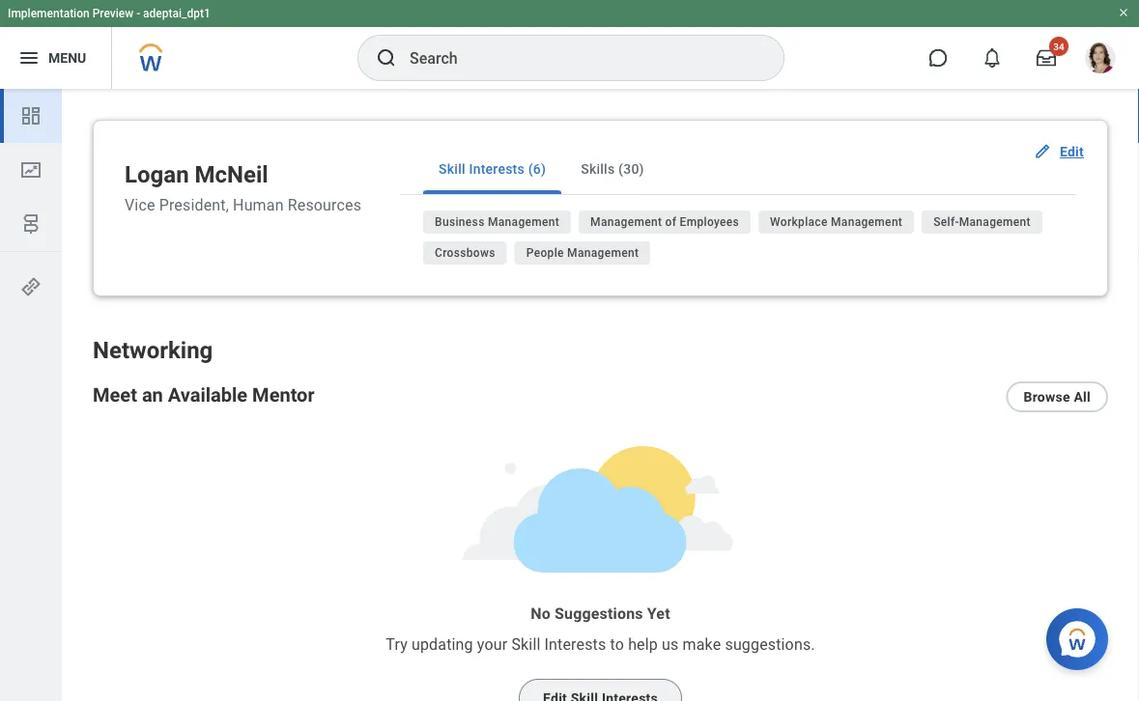 Task type: describe. For each thing, give the bounding box(es) containing it.
an
[[142, 384, 163, 406]]

-
[[136, 7, 140, 20]]

skill interests (6) button
[[423, 144, 562, 194]]

menu
[[48, 50, 86, 66]]

adeptai_dpt1
[[143, 7, 211, 20]]

logan mcneil vice president, human resources
[[125, 161, 361, 214]]

skill interests (6)
[[439, 161, 546, 177]]

implementation
[[8, 7, 90, 20]]

people
[[526, 246, 564, 260]]

management for workplace management
[[831, 215, 903, 229]]

browse
[[1024, 389, 1070, 405]]

help
[[628, 635, 658, 654]]

people management
[[526, 246, 639, 260]]

timeline milestone image
[[19, 213, 43, 236]]

menu banner
[[0, 0, 1139, 89]]

suggestions.
[[725, 635, 815, 654]]

workplace management
[[770, 215, 903, 229]]

yet
[[647, 604, 670, 623]]

vice
[[125, 196, 155, 214]]

self-
[[934, 215, 959, 229]]

profile logan mcneil image
[[1085, 43, 1116, 77]]

inbox large image
[[1037, 48, 1056, 68]]

try
[[386, 635, 408, 654]]

skills (30) button
[[565, 144, 660, 194]]

link image
[[19, 275, 43, 299]]

all
[[1074, 389, 1091, 405]]

browse all link
[[1006, 382, 1108, 413]]

skill inside skill interests (6) button
[[439, 161, 466, 177]]

resources
[[288, 196, 361, 214]]

(6)
[[528, 161, 546, 177]]

onboarding home image
[[19, 158, 43, 182]]

notifications large image
[[983, 48, 1002, 68]]

management left of
[[591, 215, 662, 229]]

meet
[[93, 384, 137, 406]]

of
[[665, 215, 677, 229]]

interests inside skill interests (6) button
[[469, 161, 525, 177]]

logan
[[125, 161, 189, 188]]



Task type: locate. For each thing, give the bounding box(es) containing it.
available
[[168, 384, 248, 406]]

skill up business
[[439, 161, 466, 177]]

mcneil
[[195, 161, 268, 188]]

us
[[662, 635, 679, 654]]

justify image
[[17, 46, 41, 70]]

edit
[[1060, 144, 1084, 160]]

business
[[435, 215, 485, 229]]

management
[[488, 215, 560, 229], [591, 215, 662, 229], [831, 215, 903, 229], [959, 215, 1031, 229], [567, 246, 639, 260]]

suggestions
[[555, 604, 643, 623]]

employees
[[680, 215, 739, 229]]

1 vertical spatial skill
[[512, 635, 541, 654]]

try updating your skill interests to help us make suggestions.
[[386, 635, 815, 654]]

business management
[[435, 215, 560, 229]]

workplace
[[770, 215, 828, 229]]

management of employees
[[591, 215, 739, 229]]

1 horizontal spatial interests
[[545, 635, 606, 654]]

mentor
[[252, 384, 315, 406]]

crossbows
[[435, 246, 495, 260]]

self-management
[[934, 215, 1031, 229]]

34 button
[[1025, 37, 1069, 79]]

management right workplace
[[831, 215, 903, 229]]

no
[[531, 604, 551, 623]]

implementation preview -   adeptai_dpt1
[[8, 7, 211, 20]]

updating
[[412, 635, 473, 654]]

skills (30)
[[581, 161, 644, 177]]

tab list
[[400, 144, 1076, 195]]

to
[[610, 635, 624, 654]]

(30)
[[618, 161, 644, 177]]

meet an available mentor
[[93, 384, 315, 406]]

networking
[[93, 337, 213, 364]]

preview
[[92, 7, 134, 20]]

interests
[[469, 161, 525, 177], [545, 635, 606, 654]]

Search Workday  search field
[[410, 37, 744, 79]]

search image
[[375, 46, 398, 70]]

menu button
[[0, 27, 111, 89]]

skills
[[581, 161, 615, 177]]

president,
[[159, 196, 229, 214]]

34
[[1054, 41, 1065, 52]]

0 vertical spatial interests
[[469, 161, 525, 177]]

1 horizontal spatial skill
[[512, 635, 541, 654]]

dashboard image
[[19, 104, 43, 128]]

your
[[477, 635, 508, 654]]

edit image
[[1033, 142, 1052, 161]]

tab list containing skill interests (6)
[[400, 144, 1076, 195]]

skill
[[439, 161, 466, 177], [512, 635, 541, 654]]

0 horizontal spatial interests
[[469, 161, 525, 177]]

interests down suggestions
[[545, 635, 606, 654]]

management for business management
[[488, 215, 560, 229]]

make
[[683, 635, 721, 654]]

human
[[233, 196, 284, 214]]

management right the "people"
[[567, 246, 639, 260]]

management for self-management
[[959, 215, 1031, 229]]

0 horizontal spatial skill
[[439, 161, 466, 177]]

edit button
[[1025, 132, 1096, 171]]

0 vertical spatial skill
[[439, 161, 466, 177]]

management for people management
[[567, 246, 639, 260]]

list
[[0, 89, 62, 251]]

no suggestions yet
[[531, 604, 670, 623]]

1 vertical spatial interests
[[545, 635, 606, 654]]

browse all
[[1024, 389, 1091, 405]]

interests left (6)
[[469, 161, 525, 177]]

management down edit button
[[959, 215, 1031, 229]]

skill right your
[[512, 635, 541, 654]]

close environment banner image
[[1118, 7, 1130, 18]]

management up the "people"
[[488, 215, 560, 229]]



Task type: vqa. For each thing, say whether or not it's contained in the screenshot.
ext link image
no



